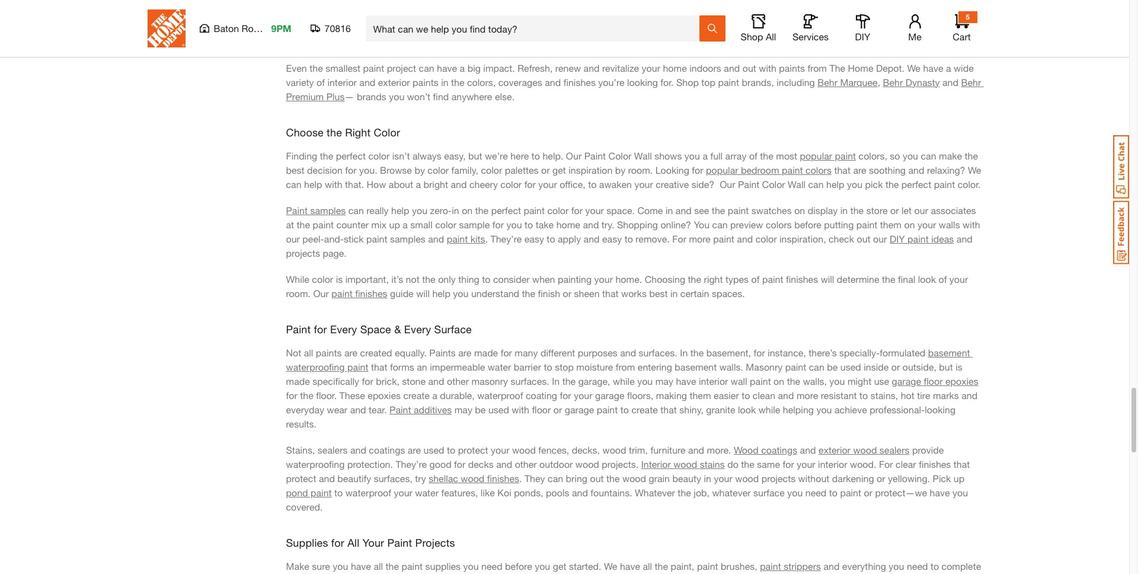 Task type: locate. For each thing, give the bounding box(es) containing it.
you up floors,
[[638, 375, 653, 386]]

create
[[403, 389, 430, 401], [632, 404, 658, 415]]

that down making
[[661, 404, 677, 415]]

finishes inside the while color is important, it's not the only thing to consider when painting your home. choosing the right types of paint finishes will determine the final look of your room. our
[[786, 273, 818, 284]]

1 horizontal spatial from
[[808, 62, 827, 73]]

we right the started.
[[604, 560, 618, 571]]

0 vertical spatial protect
[[458, 444, 488, 455]]

0 horizontal spatial colors,
[[467, 76, 496, 88]]

are inside that are soothing and relaxing? we can help with that. how about a bright and cheery color for your office, to awaken your creative side?  our paint color wall can help you pick the perfect paint color.
[[854, 164, 867, 175]]

help down decision
[[304, 178, 322, 190]]

for
[[673, 233, 687, 244], [879, 458, 893, 469]]

renew
[[556, 62, 581, 73]]

popular bedroom paint colors
[[706, 164, 832, 175]]

need inside and everything you need to complete
[[907, 560, 928, 571]]

by up awaken on the top
[[615, 164, 626, 175]]

perfect up let
[[902, 178, 932, 190]]

0 horizontal spatial behr
[[818, 76, 838, 88]]

1 horizontal spatial behr
[[883, 76, 903, 88]]

for up that.
[[345, 164, 357, 175]]

not
[[406, 273, 420, 284]]

2 sealers from the left
[[880, 444, 910, 455]]

that inside do the same for your interior wood. for clear finishes that protect and beautify surfaces, try
[[954, 458, 970, 469]]

exterior up wood.
[[819, 444, 851, 455]]

and up the helping
[[778, 389, 794, 401]]

coatings up protection.
[[369, 444, 405, 455]]

or down help.
[[541, 164, 550, 175]]

sure
[[312, 560, 330, 571]]

1 waterproofing from the top
[[286, 361, 345, 372]]

relaxing?
[[927, 164, 966, 175]]

1 horizontal spatial look
[[918, 273, 936, 284]]

1 horizontal spatial by
[[615, 164, 626, 175]]

can inside that forms an impermeable water barrier to stop moisture from entering basement walls. masonry paint can be used inside or outside, but is made specifically for brick, stone and other masonry surfaces. in the garage, while you may have interior wall paint on the walls, you might use
[[809, 361, 825, 372]]

looking down marks
[[925, 404, 956, 415]]

0 horizontal spatial garage
[[565, 404, 594, 415]]

or inside the colors, so you can make the best decision for you. browse by color family, color palettes or get inspiration by room. looking for
[[541, 164, 550, 175]]

up
[[389, 219, 400, 230], [954, 472, 965, 484]]

but up the garage floor epoxies
[[940, 361, 953, 372]]

in inside that forms an impermeable water barrier to stop moisture from entering basement walls. masonry paint can be used inside or outside, but is made specifically for brick, stone and other masonry surfaces. in the garage, while you may have interior wall paint on the walls, you might use
[[552, 375, 560, 386]]

pond paint link
[[286, 487, 332, 498]]

1 get from the top
[[553, 164, 566, 175]]

certain
[[681, 287, 710, 299]]

on left display
[[795, 204, 805, 216]]

we
[[908, 62, 921, 73], [968, 164, 982, 175], [604, 560, 618, 571]]

color down zero-
[[435, 219, 457, 230]]

is
[[336, 273, 343, 284], [956, 361, 963, 372]]

2 vertical spatial paints
[[316, 347, 342, 358]]

0 horizontal spatial sealers
[[318, 444, 348, 455]]

for inside that forms an impermeable water barrier to stop moisture from entering basement walls. masonry paint can be used inside or outside, but is made specifically for brick, stone and other masonry surfaces. in the garage, while you may have interior wall paint on the walls, you might use
[[362, 375, 373, 386]]

live chat image
[[1114, 135, 1130, 199]]

easy
[[525, 233, 544, 244], [603, 233, 622, 244]]

used up might
[[841, 361, 862, 372]]

will inside the while color is important, it's not the only thing to consider when painting your home. choosing the right types of paint finishes will determine the final look of your room. our
[[821, 273, 835, 284]]

on inside that forms an impermeable water barrier to stop moisture from entering basement walls. masonry paint can be used inside or outside, but is made specifically for brick, stone and other masonry surfaces. in the garage, while you may have interior wall paint on the walls, you might use
[[774, 375, 785, 386]]

1 behr from the left
[[818, 76, 838, 88]]

0 vertical spatial .
[[485, 233, 488, 244]]

0 horizontal spatial projects
[[286, 247, 320, 258]]

0 horizontal spatial perfect
[[336, 150, 366, 161]]

pond
[[286, 487, 308, 498]]

2 waterproofing from the top
[[286, 458, 345, 469]]

0 horizontal spatial basement
[[675, 361, 717, 372]]

without
[[799, 472, 830, 484]]

the right at
[[297, 219, 310, 230]]

colors, inside even the smallest paint project can have a big impact. refresh, renew and revitalize your home indoors and out with paints from the home depot. we have a wide variety of interior and exterior paints in the colors, coverages and finishes you're looking for. shop top paint brands, including
[[467, 76, 496, 88]]

them inside for the floor. these epoxies create a durable, waterproof coating for your garage floors, making them easier to clean and more resistant to stains, hot tire marks and everyday wear and tear.
[[690, 389, 711, 401]]

1 horizontal spatial used
[[489, 404, 509, 415]]

paint inside "to waterproof your water features, like koi ponds, pools and fountains. whatever the job, whatever surface you need to paint or protect—we have you covered."
[[841, 487, 862, 498]]

color down popular bedroom paint colors link
[[763, 178, 786, 190]]

the inside do the same for your interior wood. for clear finishes that protect and beautify surfaces, try
[[741, 458, 755, 469]]

What can we help you find today? search field
[[373, 16, 699, 41]]

used up "good"
[[424, 444, 444, 455]]

0 vertical spatial before
[[795, 219, 822, 230]]

we inside that are soothing and relaxing? we can help with that. how about a bright and cheery color for your office, to awaken your creative side?  our paint color wall can help you pick the perfect paint color.
[[968, 164, 982, 175]]

is up garage floor epoxies link
[[956, 361, 963, 372]]

choose
[[286, 125, 324, 139]]

0 vertical spatial best
[[286, 164, 305, 175]]

out inside shellac wood finishes . they can bring out the wood grain beauty in your wood projects without darkening or yellowing. pick up pond paint
[[590, 472, 604, 484]]

wall inside that are soothing and relaxing? we can help with that. how about a bright and cheery color for your office, to awaken your creative side?  our paint color wall can help you pick the perfect paint color.
[[788, 178, 806, 190]]

while
[[613, 375, 635, 386], [759, 404, 781, 415]]

looking inside even the smallest paint project can have a big impact. refresh, renew and revitalize your home indoors and out with paints from the home depot. we have a wide variety of interior and exterior paints in the colors, coverages and finishes you're looking for. shop top paint brands, including
[[627, 76, 658, 88]]

have inside "to waterproof your water features, like koi ponds, pools and fountains. whatever the job, whatever surface you need to paint or protect—we have you covered."
[[930, 487, 950, 498]]

1 vertical spatial room.
[[286, 287, 311, 299]]

2 horizontal spatial garage
[[892, 375, 922, 386]]

the down beauty
[[678, 487, 691, 498]]

0 vertical spatial our
[[566, 150, 582, 161]]

is inside that forms an impermeable water barrier to stop moisture from entering basement walls. masonry paint can be used inside or outside, but is made specifically for brick, stone and other masonry surfaces. in the garage, while you may have interior wall paint on the walls, you might use
[[956, 361, 963, 372]]

2 horizontal spatial interior
[[818, 458, 848, 469]]

paint
[[363, 62, 384, 73], [718, 76, 740, 88], [835, 150, 856, 161], [782, 164, 803, 175], [934, 178, 955, 190], [524, 204, 545, 216], [728, 204, 749, 216], [313, 219, 334, 230], [857, 219, 878, 230], [366, 233, 388, 244], [447, 233, 468, 244], [714, 233, 735, 244], [908, 233, 929, 244], [763, 273, 784, 284], [332, 287, 353, 299], [347, 361, 369, 372], [786, 361, 807, 372], [750, 375, 771, 386], [597, 404, 618, 415], [311, 487, 332, 498], [841, 487, 862, 498], [402, 560, 423, 571], [697, 560, 718, 571], [760, 560, 781, 571]]

to down wall
[[742, 389, 750, 401]]

decks
[[468, 458, 494, 469]]

1 vertical spatial paints
[[413, 76, 439, 88]]

1 vertical spatial diy
[[890, 233, 905, 244]]

1 vertical spatial out
[[857, 233, 871, 244]]

0 vertical spatial perfect
[[336, 150, 366, 161]]

your inside do the same for your interior wood. for clear finishes that protect and beautify surfaces, try
[[797, 458, 816, 469]]

paint down darkening
[[841, 487, 862, 498]]

for left many
[[501, 347, 512, 358]]

1 vertical spatial best
[[650, 287, 668, 299]]

like
[[481, 487, 495, 498]]

1 horizontal spatial .
[[519, 472, 522, 484]]

paint,
[[671, 560, 695, 571]]

0 vertical spatial room.
[[628, 164, 653, 175]]

1 horizontal spatial may
[[656, 375, 674, 386]]

in down the choosing
[[671, 287, 678, 299]]

a inside for the floor. these epoxies create a durable, waterproof coating for your garage floors, making them easier to clean and more resistant to stains, hot tire marks and everyday wear and tear.
[[432, 389, 438, 401]]

1 vertical spatial used
[[489, 404, 509, 415]]

peel-
[[303, 233, 324, 244]]

epoxies inside for the floor. these epoxies create a durable, waterproof coating for your garage floors, making them easier to clean and more resistant to stains, hot tire marks and everyday wear and tear.
[[368, 389, 401, 401]]

paint down store
[[857, 219, 878, 230]]

look inside may be used with floor or garage paint to create that shiny, granite look while helping you achieve professional-looking results.
[[738, 404, 756, 415]]

projects
[[286, 247, 320, 258], [762, 472, 796, 484]]

and up protection.
[[350, 444, 366, 455]]

even the smallest paint project can have a big impact. refresh, renew and revitalize your home indoors and out with paints from the home depot. we have a wide variety of interior and exterior paints in the colors, coverages and finishes you're looking for. shop top paint brands, including
[[286, 62, 977, 88]]

2 behr from the left
[[883, 76, 903, 88]]

waterproof down beautify
[[346, 487, 391, 498]]

diy button
[[844, 14, 882, 43]]

1 vertical spatial may
[[455, 404, 473, 415]]

granite
[[706, 404, 736, 415]]

0 vertical spatial colors,
[[467, 76, 496, 88]]

0 horizontal spatial waterproof
[[346, 487, 391, 498]]

0 horizontal spatial floor
[[532, 404, 551, 415]]

used inside may be used with floor or garage paint to create that shiny, granite look while helping you achieve professional-looking results.
[[489, 404, 509, 415]]

1 vertical spatial interior
[[699, 375, 728, 386]]

color
[[374, 125, 400, 139], [609, 150, 632, 161], [763, 178, 786, 190]]

behr inside behr premium plus
[[962, 76, 982, 88]]

to
[[532, 150, 540, 161], [588, 178, 597, 190], [525, 219, 533, 230], [547, 233, 555, 244], [625, 233, 633, 244], [482, 273, 491, 284], [544, 361, 553, 372], [742, 389, 750, 401], [860, 389, 868, 401], [621, 404, 629, 415], [447, 444, 456, 455], [334, 487, 343, 498], [829, 487, 838, 498], [931, 560, 939, 571]]

exterior inside even the smallest paint project can have a big impact. refresh, renew and revitalize your home indoors and out with paints from the home depot. we have a wide variety of interior and exterior paints in the colors, coverages and finishes you're looking for. shop top paint brands, including
[[378, 76, 410, 88]]

0 horizontal spatial easy
[[525, 233, 544, 244]]

waterproofing inside provide waterproofing protection. they're good for decks and other outdoor wood projects.
[[286, 458, 345, 469]]

1 vertical spatial epoxies
[[368, 389, 401, 401]]

1 vertical spatial perfect
[[902, 178, 932, 190]]

sealers right stains,
[[318, 444, 348, 455]]

can down finding
[[286, 178, 302, 190]]

of inside even the smallest paint project can have a big impact. refresh, renew and revitalize your home indoors and out with paints from the home depot. we have a wide variety of interior and exterior paints in the colors, coverages and finishes you're looking for. shop top paint brands, including
[[317, 76, 325, 88]]

interior
[[641, 458, 671, 469]]

0 horizontal spatial by
[[415, 164, 425, 175]]

in inside shellac wood finishes . they can bring out the wood grain beauty in your wood projects without darkening or yellowing. pick up pond paint
[[704, 472, 712, 484]]

the up the fountains.
[[607, 472, 620, 484]]

color inside that are soothing and relaxing? we can help with that. how about a bright and cheery color for your office, to awaken your creative side?  our paint color wall can help you pick the perfect paint color.
[[501, 178, 522, 190]]

used inside that forms an impermeable water barrier to stop moisture from entering basement walls. masonry paint can be used inside or outside, but is made specifically for brick, stone and other masonry surfaces. in the garage, while you may have interior wall paint on the walls, you might use
[[841, 361, 862, 372]]

and everything you need to complete
[[286, 560, 984, 574]]

our down at
[[286, 233, 300, 244]]

and down family,
[[451, 178, 467, 190]]

waterproofing for provide waterproofing protection. they're good for decks and other outdoor wood projects.
[[286, 458, 345, 469]]

0 vertical spatial get
[[553, 164, 566, 175]]

paint for all your projects
[[286, 34, 460, 51]]

you up resistant
[[830, 375, 845, 386]]

0 vertical spatial we
[[908, 62, 921, 73]]

1 vertical spatial in
[[552, 375, 560, 386]]

0 vertical spatial up
[[389, 219, 400, 230]]

1 horizontal spatial before
[[795, 219, 822, 230]]

3 behr from the left
[[962, 76, 982, 88]]

shop right for.
[[677, 76, 699, 88]]

0 horizontal spatial paints
[[316, 347, 342, 358]]

up inside shellac wood finishes . they can bring out the wood grain beauty in your wood projects without darkening or yellowing. pick up pond paint
[[954, 472, 965, 484]]

color
[[369, 150, 390, 161], [428, 164, 449, 175], [481, 164, 502, 175], [501, 178, 522, 190], [548, 204, 569, 216], [435, 219, 457, 230], [756, 233, 777, 244], [312, 273, 333, 284]]

and right strippers
[[824, 560, 840, 571]]

we up color.
[[968, 164, 982, 175]]

interior wood stains link
[[641, 458, 725, 469]]

up inside can really help you zero-in on the perfect paint color for your space. come in and see the paint swatches on display in the store or let our associates at the paint counter mix up a small color sample for you to take home and try. shopping online? you can preview colors before putting paint them on your walls with our peel-and-stick paint samples and
[[389, 219, 400, 230]]

that forms an impermeable water barrier to stop moisture from entering basement walls. masonry paint can be used inside or outside, but is made specifically for brick, stone and other masonry surfaces. in the garage, while you may have interior wall paint on the walls, you might use
[[286, 361, 966, 386]]

basement waterproofing paint link
[[286, 347, 973, 372]]

0 horizontal spatial diy
[[855, 31, 871, 42]]

1 horizontal spatial basement
[[928, 347, 971, 358]]

outdoor
[[540, 458, 573, 469]]

our right help.
[[566, 150, 582, 161]]

paint inside that are soothing and relaxing? we can help with that. how about a bright and cheery color for your office, to awaken your creative side?  our paint color wall can help you pick the perfect paint color.
[[934, 178, 955, 190]]

2 by from the left
[[615, 164, 626, 175]]

2 vertical spatial perfect
[[491, 204, 521, 216]]

finishes down important,
[[355, 287, 388, 299]]

water up masonry
[[488, 361, 511, 372]]

sample
[[459, 219, 490, 230]]

same
[[757, 458, 780, 469]]

1 vertical spatial we
[[968, 164, 982, 175]]

trim,
[[629, 444, 648, 455]]

paints up specifically
[[316, 347, 342, 358]]

and right decks
[[496, 458, 512, 469]]

0 vertical spatial exterior
[[378, 76, 410, 88]]

your
[[369, 34, 400, 51], [363, 536, 384, 549]]

you inside may be used with floor or garage paint to create that shiny, granite look while helping you achieve professional-looking results.
[[817, 404, 832, 415]]

them down store
[[881, 219, 902, 230]]

1 horizontal spatial for
[[879, 458, 893, 469]]

see
[[695, 204, 709, 216]]

stains,
[[871, 389, 899, 401]]

with inside can really help you zero-in on the perfect paint color for your space. come in and see the paint swatches on display in the store or let our associates at the paint counter mix up a small color sample for you to take home and try. shopping online? you can preview colors before putting paint them on your walls with our peel-and-stick paint samples and
[[963, 219, 981, 230]]

purposes
[[578, 347, 618, 358]]

our inside the while color is important, it's not the only thing to consider when painting your home. choosing the right types of paint finishes will determine the final look of your room. our
[[313, 287, 329, 299]]

finishes down inspiration,
[[786, 273, 818, 284]]

0 horizontal spatial them
[[690, 389, 711, 401]]

shop all button
[[740, 14, 778, 43]]

may inside that forms an impermeable water barrier to stop moisture from entering basement walls. masonry paint can be used inside or outside, but is made specifically for brick, stone and other masonry surfaces. in the garage, while you may have interior wall paint on the walls, you might use
[[656, 375, 674, 386]]

1 horizontal spatial our
[[874, 233, 887, 244]]

finishes inside do the same for your interior wood. for clear finishes that protect and beautify surfaces, try
[[919, 458, 951, 469]]

1 horizontal spatial need
[[806, 487, 827, 498]]

else.
[[495, 90, 515, 102]]

1 horizontal spatial waterproof
[[477, 389, 523, 401]]

color down palettes
[[501, 178, 522, 190]]

a
[[460, 62, 465, 73], [946, 62, 951, 73], [703, 150, 708, 161], [416, 178, 421, 190], [403, 219, 408, 230], [432, 389, 438, 401]]

wood left fences,
[[512, 444, 536, 455]]

.
[[485, 233, 488, 244], [519, 472, 522, 484]]

rouge
[[242, 23, 269, 34]]

0 vertical spatial basement
[[928, 347, 971, 358]]

creative
[[656, 178, 689, 190]]

your inside shellac wood finishes . they can bring out the wood grain beauty in your wood projects without darkening or yellowing. pick up pond paint
[[714, 472, 733, 484]]

all down supplies for all your paint projects
[[374, 560, 383, 571]]

waterproof inside "to waterproof your water features, like koi ponds, pools and fountains. whatever the job, whatever surface you need to paint or protect—we have you covered."
[[346, 487, 391, 498]]

2 horizontal spatial our
[[915, 204, 929, 216]]

1 vertical spatial wall
[[788, 178, 806, 190]]

2 horizontal spatial out
[[857, 233, 871, 244]]

1 horizontal spatial diy
[[890, 233, 905, 244]]

to inside and everything you need to complete
[[931, 560, 939, 571]]

1 vertical spatial create
[[632, 404, 658, 415]]

1 horizontal spatial be
[[827, 361, 838, 372]]

behr down wide
[[962, 76, 982, 88]]

out for our
[[857, 233, 871, 244]]

create inside may be used with floor or garage paint to create that shiny, granite look while helping you achieve professional-looking results.
[[632, 404, 658, 415]]

finishes inside even the smallest paint project can have a big impact. refresh, renew and revitalize your home indoors and out with paints from the home depot. we have a wide variety of interior and exterior paints in the colors, coverages and finishes you're looking for. shop top paint brands, including
[[564, 76, 596, 88]]

all left services
[[766, 31, 776, 42]]

a left small
[[403, 219, 408, 230]]

about
[[389, 178, 413, 190]]

with right walls
[[963, 219, 981, 230]]

0 vertical spatial out
[[743, 62, 757, 73]]

your for paint
[[363, 536, 384, 549]]

are left "created"
[[344, 347, 358, 358]]

the home depot logo image
[[147, 9, 185, 47]]

the up certain
[[688, 273, 702, 284]]

exterior
[[378, 76, 410, 88], [819, 444, 851, 455]]

anywhere
[[452, 90, 492, 102]]

2 coatings from the left
[[761, 444, 798, 455]]

1 vertical spatial looking
[[925, 404, 956, 415]]

1 horizontal spatial popular
[[800, 150, 833, 161]]

. down sample
[[485, 233, 488, 244]]

2 horizontal spatial our
[[720, 178, 736, 190]]

have right the started.
[[620, 560, 640, 571]]

to up understand
[[482, 273, 491, 284]]

1 vertical spatial will
[[416, 287, 430, 299]]

entering
[[638, 361, 672, 372]]

other up they
[[515, 458, 537, 469]]

popular paint link
[[800, 150, 856, 161]]

other down impermeable
[[447, 375, 469, 386]]

the inside that are soothing and relaxing? we can help with that. how about a bright and cheery color for your office, to awaken your creative side?  our paint color wall can help you pick the perfect paint color.
[[886, 178, 899, 190]]

for right "good"
[[454, 458, 466, 469]]

paint down 'mix'
[[366, 233, 388, 244]]

the inside shellac wood finishes . they can bring out the wood grain beauty in your wood projects without darkening or yellowing. pick up pond paint
[[607, 472, 620, 484]]

1 vertical spatial made
[[286, 375, 310, 386]]

for left the brick, at the bottom left of the page
[[362, 375, 373, 386]]

and right marks
[[962, 389, 978, 401]]

counter
[[337, 219, 369, 230]]

they
[[525, 472, 545, 484]]

from left the
[[808, 62, 827, 73]]

1 vertical spatial exterior
[[819, 444, 851, 455]]

look right final
[[918, 273, 936, 284]]

wall up that are soothing and relaxing? we can help with that. how about a bright and cheery color for your office, to awaken your creative side?  our paint color wall can help you pick the perfect paint color.
[[634, 150, 652, 161]]

0 vertical spatial but
[[469, 150, 482, 161]]

paint additives
[[390, 404, 452, 415]]

refresh,
[[518, 62, 553, 73]]

wood
[[512, 444, 536, 455], [603, 444, 627, 455], [854, 444, 877, 455], [576, 458, 599, 469], [674, 458, 697, 469], [461, 472, 485, 484], [623, 472, 646, 484], [735, 472, 759, 484]]

color up that are soothing and relaxing? we can help with that. how about a bright and cheery color for your office, to awaken your creative side?  our paint color wall can help you pick the perfect paint color.
[[609, 150, 632, 161]]

diy up home
[[855, 31, 871, 42]]

darkening
[[832, 472, 874, 484]]

epoxies up marks
[[946, 375, 979, 386]]

0 vertical spatial looking
[[627, 76, 658, 88]]

they're for easy
[[491, 233, 522, 244]]

0 horizontal spatial look
[[738, 404, 756, 415]]

shiny,
[[680, 404, 704, 415]]

projects inside 'and projects page.'
[[286, 247, 320, 258]]

home inside even the smallest paint project can have a big impact. refresh, renew and revitalize your home indoors and out with paints from the home depot. we have a wide variety of interior and exterior paints in the colors, coverages and finishes you're looking for. shop top paint brands, including
[[663, 62, 687, 73]]

water
[[488, 361, 511, 372], [415, 487, 439, 498]]

2 easy from the left
[[603, 233, 622, 244]]

samples inside can really help you zero-in on the perfect paint color for your space. come in and see the paint swatches on display in the store or let our associates at the paint counter mix up a small color sample for you to take home and try. shopping online? you can preview colors before putting paint them on your walls with our peel-and-stick paint samples and
[[390, 233, 426, 244]]

paint right paint,
[[697, 560, 718, 571]]

0 vertical spatial garage
[[892, 375, 922, 386]]

paint left the so
[[835, 150, 856, 161]]

easy,
[[444, 150, 466, 161]]

paint left ideas on the right top of page
[[908, 233, 929, 244]]

that inside that are soothing and relaxing? we can help with that. how about a bright and cheery color for your office, to awaken your creative side?  our paint color wall can help you pick the perfect paint color.
[[835, 164, 851, 175]]

2 horizontal spatial used
[[841, 361, 862, 372]]

0 vertical spatial they're
[[491, 233, 522, 244]]

store
[[867, 204, 888, 216]]

is up paint finishes link
[[336, 273, 343, 284]]

made up masonry
[[474, 347, 498, 358]]

0 horizontal spatial epoxies
[[368, 389, 401, 401]]

0 horizontal spatial out
[[590, 472, 604, 484]]

your for projects
[[369, 34, 400, 51]]

behr dynasty link
[[883, 76, 940, 88]]

looking
[[656, 164, 690, 175]]

and up 'without'
[[800, 444, 816, 455]]

projects up "project"
[[404, 34, 460, 51]]

to waterproof your water features, like koi ponds, pools and fountains. whatever the job, whatever surface you need to paint or protect—we have you covered.
[[286, 487, 971, 512]]

furniture
[[651, 444, 686, 455]]

get
[[553, 164, 566, 175], [553, 560, 567, 571]]

0 vertical spatial diy
[[855, 31, 871, 42]]

wood inside provide waterproofing protection. they're good for decks and other outdoor wood projects.
[[576, 458, 599, 469]]

features,
[[441, 487, 478, 498]]

masonry
[[472, 375, 508, 386]]

from inside even the smallest paint project can have a big impact. refresh, renew and revitalize your home indoors and out with paints from the home depot. we have a wide variety of interior and exterior paints in the colors, coverages and finishes you're looking for. shop top paint brands, including
[[808, 62, 827, 73]]

try
[[415, 472, 426, 484]]

or down formulated
[[892, 361, 900, 372]]

2 horizontal spatial behr
[[962, 76, 982, 88]]

room.
[[628, 164, 653, 175], [286, 287, 311, 299]]

0 horizontal spatial in
[[552, 375, 560, 386]]

is inside the while color is important, it's not the only thing to consider when painting your home. choosing the right types of paint finishes will determine the final look of your room. our
[[336, 273, 343, 284]]

interior inside even the smallest paint project can have a big impact. refresh, renew and revitalize your home indoors and out with paints from the home depot. we have a wide variety of interior and exterior paints in the colors, coverages and finishes you're looking for. shop top paint brands, including
[[328, 76, 357, 88]]

0 vertical spatial projects
[[286, 247, 320, 258]]

display
[[808, 204, 838, 216]]

space.
[[607, 204, 635, 216]]

our
[[915, 204, 929, 216], [286, 233, 300, 244], [874, 233, 887, 244]]

1 horizontal spatial wall
[[788, 178, 806, 190]]

the up decision
[[320, 150, 333, 161]]

. left they
[[519, 472, 522, 484]]

floor up 'tire'
[[924, 375, 943, 386]]

out up 'brands,'
[[743, 62, 757, 73]]

a inside that are soothing and relaxing? we can help with that. how about a bright and cheery color for your office, to awaken your creative side?  our paint color wall can help you pick the perfect paint color.
[[416, 178, 421, 190]]

right
[[704, 273, 723, 284]]

water inside that forms an impermeable water barrier to stop moisture from entering basement walls. masonry paint can be used inside or outside, but is made specifically for brick, stone and other masonry surfaces. in the garage, while you may have interior wall paint on the walls, you might use
[[488, 361, 511, 372]]

room. inside the colors, so you can make the best decision for you. browse by color family, color palettes or get inspiration by room. looking for
[[628, 164, 653, 175]]

before inside can really help you zero-in on the perfect paint color for your space. come in and see the paint swatches on display in the store or let our associates at the paint counter mix up a small color sample for you to take home and try. shopping online? you can preview colors before putting paint them on your walls with our peel-and-stick paint samples and
[[795, 219, 822, 230]]

protection.
[[347, 458, 393, 469]]

0 vertical spatial waterproof
[[477, 389, 523, 401]]

while inside may be used with floor or garage paint to create that shiny, granite look while helping you achieve professional-looking results.
[[759, 404, 781, 415]]

1 easy from the left
[[525, 233, 544, 244]]

durable,
[[440, 389, 475, 401]]

1 horizontal spatial out
[[743, 62, 757, 73]]

that inside may be used with floor or garage paint to create that shiny, granite look while helping you achieve professional-looking results.
[[661, 404, 677, 415]]

be down masonry
[[475, 404, 486, 415]]

or inside shellac wood finishes . they can bring out the wood grain beauty in your wood projects without darkening or yellowing. pick up pond paint
[[877, 472, 886, 484]]

1 vertical spatial waterproofing
[[286, 458, 345, 469]]

wood up wood.
[[854, 444, 877, 455]]

0 vertical spatial them
[[881, 219, 902, 230]]

when
[[533, 273, 555, 284]]

paint inside may be used with floor or garage paint to create that shiny, granite look while helping you achieve professional-looking results.
[[597, 404, 618, 415]]

helping
[[783, 404, 814, 415]]

1 horizontal spatial water
[[488, 361, 511, 372]]

on up sample
[[462, 204, 473, 216]]

on down masonry
[[774, 375, 785, 386]]

2 vertical spatial we
[[604, 560, 618, 571]]

1 horizontal spatial home
[[663, 62, 687, 73]]

up right 'mix'
[[389, 219, 400, 230]]

we inside even the smallest paint project can have a big impact. refresh, renew and revitalize your home indoors and out with paints from the home depot. we have a wide variety of interior and exterior paints in the colors, coverages and finishes you're looking for. shop top paint brands, including
[[908, 62, 921, 73]]

0 vertical spatial home
[[663, 62, 687, 73]]

to inside may be used with floor or garage paint to create that shiny, granite look while helping you achieve professional-looking results.
[[621, 404, 629, 415]]

1 by from the left
[[415, 164, 425, 175]]

and inside "to waterproof your water features, like koi ponds, pools and fountains. whatever the job, whatever surface you need to paint or protect—we have you covered."
[[572, 487, 588, 498]]

finishes down renew
[[564, 76, 596, 88]]

ideas
[[932, 233, 954, 244]]

0 horizontal spatial room.
[[286, 287, 311, 299]]

more inside for the floor. these epoxies create a durable, waterproof coating for your garage floors, making them easier to clean and more resistant to stains, hot tire marks and everyday wear and tear.
[[797, 389, 819, 401]]

1 horizontal spatial projects
[[762, 472, 796, 484]]

premium
[[286, 90, 324, 102]]

to down shopping
[[625, 233, 633, 244]]

garage inside may be used with floor or garage paint to create that shiny, granite look while helping you achieve professional-looking results.
[[565, 404, 594, 415]]

1 vertical spatial surfaces.
[[511, 375, 550, 386]]

1 horizontal spatial up
[[954, 472, 965, 484]]



Task type: vqa. For each thing, say whether or not it's contained in the screenshot.
may
yes



Task type: describe. For each thing, give the bounding box(es) containing it.
shopping
[[617, 219, 658, 230]]

you inside and everything you need to complete
[[889, 560, 905, 571]]

the right even
[[310, 62, 323, 73]]

the left "basement,"
[[691, 347, 704, 358]]

you left take
[[507, 219, 522, 230]]

that down home.
[[602, 287, 619, 299]]

stop
[[555, 361, 574, 372]]

you left the started.
[[535, 560, 550, 571]]

be inside that forms an impermeable water barrier to stop moisture from entering basement walls. masonry paint can be used inside or outside, but is made specifically for brick, stone and other masonry surfaces. in the garage, while you may have interior wall paint on the walls, you might use
[[827, 361, 838, 372]]

the up sample
[[475, 204, 489, 216]]

from inside that forms an impermeable water barrier to stop moisture from entering basement walls. masonry paint can be used inside or outside, but is made specifically for brick, stone and other masonry surfaces. in the garage, while you may have interior wall paint on the walls, you might use
[[616, 361, 635, 372]]

to inside can really help you zero-in on the perfect paint color for your space. come in and see the paint swatches on display in the store or let our associates at the paint counter mix up a small color sample for you to take home and try. shopping online? you can preview colors before putting paint them on your walls with our peel-and-stick paint samples and
[[525, 219, 533, 230]]

your left the office,
[[539, 178, 557, 190]]

the left walls,
[[787, 375, 801, 386]]

office,
[[560, 178, 586, 190]]

side?
[[692, 178, 715, 190]]

apply
[[558, 233, 581, 244]]

and down wide
[[943, 76, 959, 88]]

in up sample
[[452, 204, 459, 216]]

wood up beauty
[[674, 458, 697, 469]]

clear
[[896, 458, 917, 469]]

and right apply
[[584, 233, 600, 244]]

0 vertical spatial more
[[689, 233, 711, 244]]

but inside that forms an impermeable water barrier to stop moisture from entering basement walls. masonry paint can be used inside or outside, but is made specifically for brick, stone and other masonry surfaces. in the garage, while you may have interior wall paint on the walls, you might use
[[940, 361, 953, 372]]

and right soothing
[[909, 164, 925, 175]]

decks,
[[572, 444, 600, 455]]

and left try.
[[583, 219, 599, 230]]

wood up projects.
[[603, 444, 627, 455]]

water inside "to waterproof your water features, like koi ponds, pools and fountains. whatever the job, whatever surface you need to paint or protect—we have you covered."
[[415, 487, 439, 498]]

color up take
[[548, 204, 569, 216]]

yellowing.
[[888, 472, 931, 484]]

paint down important,
[[332, 287, 353, 299]]

help up display
[[827, 178, 845, 190]]

the down stop
[[563, 375, 576, 386]]

stains, sealers and coatings are used to protect your wood fences, decks, wood trim, furniture and more. wood coatings and exterior wood sealers
[[286, 444, 910, 455]]

all inside button
[[766, 31, 776, 42]]

the left paint,
[[655, 560, 668, 571]]

surfaces. inside that forms an impermeable water barrier to stop moisture from entering basement walls. masonry paint can be used inside or outside, but is made specifically for brick, stone and other masonry surfaces. in the garage, while you may have interior wall paint on the walls, you might use
[[511, 375, 550, 386]]

0 horizontal spatial used
[[424, 444, 444, 455]]

interior inside do the same for your interior wood. for clear finishes that protect and beautify surfaces, try
[[818, 458, 848, 469]]

0 vertical spatial samples
[[310, 204, 346, 216]]

0 vertical spatial in
[[680, 347, 688, 358]]

thing
[[459, 273, 480, 284]]

help down only
[[433, 287, 451, 299]]

get inside the colors, so you can make the best decision for you. browse by color family, color palettes or get inspiration by room. looking for
[[553, 164, 566, 175]]

for right supplies
[[331, 536, 345, 549]]

space
[[360, 322, 391, 335]]

make sure you have all the paint supplies you need before you get started. we have all the paint, paint brushes, paint strippers
[[286, 560, 821, 571]]

the down supplies for all your paint projects
[[386, 560, 399, 571]]

behr premium plus link
[[286, 76, 984, 102]]

bright
[[424, 178, 448, 190]]

waterproofing for basement waterproofing paint
[[286, 361, 345, 372]]

our inside that are soothing and relaxing? we can help with that. how about a bright and cheery color for your office, to awaken your creative side?  our paint color wall can help you pick the perfect paint color.
[[720, 178, 736, 190]]

1 vertical spatial color
[[609, 150, 632, 161]]

zero-
[[430, 204, 452, 216]]

can up counter
[[349, 204, 364, 216]]

bedroom
[[741, 164, 780, 175]]

that inside that forms an impermeable water barrier to stop moisture from entering basement walls. masonry paint can be used inside or outside, but is made specifically for brick, stone and other masonry surfaces. in the garage, while you may have interior wall paint on the walls, you might use
[[371, 361, 388, 372]]

with inside may be used with floor or garage paint to create that shiny, granite look while helping you achieve professional-looking results.
[[512, 404, 530, 415]]

wood down do
[[735, 472, 759, 484]]

—
[[345, 90, 354, 102]]

color down we're
[[481, 164, 502, 175]]

you right shows
[[685, 150, 700, 161]]

1 vertical spatial projects
[[415, 536, 455, 549]]

color inside the while color is important, it's not the only thing to consider when painting your home. choosing the right types of paint finishes will determine the final look of your room. our
[[312, 273, 333, 284]]

top
[[702, 76, 716, 88]]

1 vertical spatial before
[[505, 560, 532, 571]]

home inside can really help you zero-in on the perfect paint color for your space. come in and see the paint swatches on display in the store or let our associates at the paint counter mix up a small color sample for you to take home and try. shopping online? you can preview colors before putting paint them on your walls with our peel-and-stick paint samples and
[[557, 219, 581, 230]]

clean
[[753, 389, 776, 401]]

for inside provide waterproofing protection. they're good for decks and other outdoor wood projects.
[[454, 458, 466, 469]]

you down 'without'
[[788, 487, 803, 498]]

behr for behr premium plus
[[962, 76, 982, 88]]

how
[[367, 178, 386, 190]]

depot.
[[876, 62, 905, 73]]

your down the colors, so you can make the best decision for you. browse by color family, color palettes or get inspiration by room. looking for
[[635, 178, 653, 190]]

the up anywhere
[[451, 76, 465, 88]]

the up popular bedroom paint colors link
[[760, 150, 774, 161]]

0 horizontal spatial color
[[374, 125, 400, 139]]

a inside can really help you zero-in on the perfect paint color for your space. come in and see the paint swatches on display in the store or let our associates at the paint counter mix up a small color sample for you to take home and try. shopping online? you can preview colors before putting paint them on your walls with our peel-and-stick paint samples and
[[403, 219, 408, 230]]

0 vertical spatial made
[[474, 347, 498, 358]]

0 horizontal spatial all
[[304, 347, 313, 358]]

for down 70816
[[325, 34, 344, 51]]

and up brands on the top left
[[360, 76, 376, 88]]

the left final
[[882, 273, 896, 284]]

for right sample
[[493, 219, 504, 230]]

swatches
[[752, 204, 792, 216]]

have inside that forms an impermeable water barrier to stop moisture from entering basement walls. masonry paint can be used inside or outside, but is made specifically for brick, stone and other masonry surfaces. in the garage, while you may have interior wall paint on the walls, you might use
[[676, 375, 696, 386]]

exterior wood sealers link
[[819, 444, 910, 455]]

final
[[898, 273, 916, 284]]

important,
[[346, 273, 389, 284]]

for the floor. these epoxies create a durable, waterproof coating for your garage floors, making them easier to clean and more resistant to stains, hot tire marks and everyday wear and tear.
[[286, 375, 981, 415]]

to inside the while color is important, it's not the only thing to consider when painting your home. choosing the right types of paint finishes will determine the final look of your room. our
[[482, 273, 491, 284]]

for up everyday
[[286, 389, 298, 401]]

paint inside basement waterproofing paint
[[347, 361, 369, 372]]

wood.
[[850, 458, 877, 469]]

0 vertical spatial colors
[[806, 164, 832, 175]]

garage,
[[579, 375, 611, 386]]

you inside the colors, so you can make the best decision for you. browse by color family, color palettes or get inspiration by room. looking for
[[903, 150, 919, 161]]

many
[[515, 347, 538, 358]]

or inside can really help you zero-in on the perfect paint color for your space. come in and see the paint swatches on display in the store or let our associates at the paint counter mix up a small color sample for you to take home and try. shopping online? you can preview colors before putting paint them on your walls with our peel-and-stick paint samples and
[[891, 204, 899, 216]]

and inside do the same for your interior wood. for clear finishes that protect and beautify surfaces, try
[[319, 472, 335, 484]]

to down might
[[860, 389, 868, 401]]

forms
[[390, 361, 414, 372]]

variety
[[286, 76, 314, 88]]

paint kits . they're easy to apply and easy to remove. for more paint and color inspiration, check out our diy paint ideas
[[447, 233, 954, 244]]

and inside that forms an impermeable water barrier to stop moisture from entering basement walls. masonry paint can be used inside or outside, but is made specifically for brick, stone and other masonry surfaces. in the garage, while you may have interior wall paint on the walls, you might use
[[428, 375, 444, 386]]

moisture
[[577, 361, 613, 372]]

page.
[[323, 247, 347, 258]]

0 horizontal spatial but
[[469, 150, 482, 161]]

stains
[[700, 458, 725, 469]]

the inside "to waterproof your water features, like koi ponds, pools and fountains. whatever the job, whatever surface you need to paint or protect—we have you covered."
[[678, 487, 691, 498]]

paint down instance,
[[786, 361, 807, 372]]

and-
[[324, 233, 344, 244]]

the inside for the floor. these epoxies create a durable, waterproof coating for your garage floors, making them easier to clean and more resistant to stains, hot tire marks and everyday wear and tear.
[[300, 389, 314, 401]]

for inside that are soothing and relaxing? we can help with that. how about a bright and cheery color for your office, to awaken your creative side?  our paint color wall can help you pick the perfect paint color.
[[525, 178, 536, 190]]

with inside that are soothing and relaxing? we can help with that. how about a bright and cheery color for your office, to awaken your creative side?  our paint color wall can help you pick the perfect paint color.
[[325, 178, 343, 190]]

full
[[711, 150, 723, 161]]

you right protect—we
[[953, 487, 969, 498]]

2 get from the top
[[553, 560, 567, 571]]

at
[[286, 219, 294, 230]]

1 horizontal spatial exterior
[[819, 444, 851, 455]]

1 every from the left
[[330, 322, 357, 335]]

2 horizontal spatial paints
[[779, 62, 805, 73]]

tear.
[[369, 404, 387, 415]]

wall
[[731, 375, 748, 386]]

your up the sheen
[[595, 273, 613, 284]]

me button
[[896, 14, 934, 43]]

made inside that forms an impermeable water barrier to stop moisture from entering basement walls. masonry paint can be used inside or outside, but is made specifically for brick, stone and other masonry surfaces. in the garage, while you may have interior wall paint on the walls, you might use
[[286, 375, 310, 386]]

tire
[[918, 389, 931, 401]]

waterproof inside for the floor. these epoxies create a durable, waterproof coating for your garage floors, making them easier to clean and more resistant to stains, hot tire marks and everyday wear and tear.
[[477, 389, 523, 401]]

wood
[[734, 444, 759, 455]]

all for paint
[[348, 536, 360, 549]]

won't
[[407, 90, 431, 102]]

let
[[902, 204, 912, 216]]

0 horizontal spatial for
[[673, 233, 687, 244]]

covered.
[[286, 501, 323, 512]]

the left right
[[327, 125, 342, 139]]

palettes
[[505, 164, 539, 175]]

0 vertical spatial floor
[[924, 375, 943, 386]]

0 horizontal spatial will
[[416, 287, 430, 299]]

are up try
[[408, 444, 421, 455]]

shop all
[[741, 31, 776, 42]]

while
[[286, 273, 310, 284]]

paint down paint for all your projects
[[363, 62, 384, 73]]

the right the see
[[712, 204, 725, 216]]

paint right the brushes,
[[760, 560, 781, 571]]

can inside the colors, so you can make the best decision for you. browse by color family, color palettes or get inspiration by room. looking for
[[921, 150, 937, 161]]

perfect inside can really help you zero-in on the perfect paint color for your space. come in and see the paint swatches on display in the store or let our associates at the paint counter mix up a small color sample for you to take home and try. shopping online? you can preview colors before putting paint them on your walls with our peel-and-stick paint samples and
[[491, 204, 521, 216]]

1 horizontal spatial epoxies
[[946, 375, 979, 386]]

that.
[[345, 178, 364, 190]]

can inside shellac wood finishes . they can bring out the wood grain beauty in your wood projects without darkening or yellowing. pick up pond paint
[[548, 472, 563, 484]]

1 horizontal spatial our
[[566, 150, 582, 161]]

feedback link image
[[1114, 200, 1130, 264]]

help.
[[543, 150, 564, 161]]

can really help you zero-in on the perfect paint color for your space. come in and see the paint swatches on display in the store or let our associates at the paint counter mix up a small color sample for you to take home and try. shopping online? you can preview colors before putting paint them on your walls with our peel-and-stick paint samples and
[[286, 204, 983, 244]]

online?
[[661, 219, 691, 230]]

behr marquee link
[[818, 76, 878, 88]]

cart 5
[[953, 12, 971, 42]]

guide
[[390, 287, 414, 299]]

specially-
[[840, 347, 880, 358]]

are up impermeable
[[459, 347, 472, 358]]

paint right top
[[718, 76, 740, 88]]

70816
[[325, 23, 351, 34]]

and down preview
[[737, 233, 753, 244]]

paint samples link
[[286, 204, 346, 216]]

shop inside even the smallest paint project can have a big impact. refresh, renew and revitalize your home indoors and out with paints from the home depot. we have a wide variety of interior and exterior paints in the colors, coverages and finishes you're looking for. shop top paint brands, including
[[677, 76, 699, 88]]

for up masonry
[[754, 347, 765, 358]]

your up decks
[[491, 444, 510, 455]]

room. inside the while color is important, it's not the only thing to consider when painting your home. choosing the right types of paint finishes will determine the final look of your room. our
[[286, 287, 311, 299]]

or inside "to waterproof your water features, like koi ponds, pools and fountains. whatever the job, whatever surface you need to paint or protect—we have you covered."
[[864, 487, 873, 498]]

and down renew
[[545, 76, 561, 88]]

and up "interior wood stains" link
[[689, 444, 705, 455]]

0 horizontal spatial popular
[[706, 164, 739, 175]]

fences,
[[539, 444, 569, 455]]

best inside the colors, so you can make the best decision for you. browse by color family, color palettes or get inspiration by room. looking for
[[286, 164, 305, 175]]

and inside and everything you need to complete
[[824, 560, 840, 571]]

0 horizontal spatial .
[[485, 233, 488, 244]]

inside
[[864, 361, 889, 372]]

of right final
[[939, 273, 947, 284]]

paint down paint samples
[[313, 219, 334, 230]]

color up bright
[[428, 164, 449, 175]]

here
[[511, 150, 529, 161]]

your up try.
[[586, 204, 604, 216]]

wood down projects.
[[623, 472, 646, 484]]

and right indoors
[[724, 62, 740, 73]]

basement inside that forms an impermeable water barrier to stop moisture from entering basement walls. masonry paint can be used inside or outside, but is made specifically for brick, stone and other masonry surfaces. in the garage, while you may have interior wall paint on the walls, you might use
[[675, 361, 717, 372]]

colors inside can really help you zero-in on the perfect paint color for your space. come in and see the paint swatches on display in the store or let our associates at the paint counter mix up a small color sample for you to take home and try. shopping online? you can preview colors before putting paint them on your walls with our peel-and-stick paint samples and
[[766, 219, 792, 230]]

1 sealers from the left
[[318, 444, 348, 455]]

color.
[[958, 178, 981, 190]]

. inside shellac wood finishes . they can bring out the wood grain beauty in your wood projects without darkening or yellowing. pick up pond paint
[[519, 472, 522, 484]]

have down supplies for all your paint projects
[[351, 560, 371, 571]]

or down "painting"
[[563, 287, 572, 299]]

equally.
[[395, 347, 427, 358]]

to right here
[[532, 150, 540, 161]]

an
[[417, 361, 427, 372]]

other inside provide waterproofing protection. they're good for decks and other outdoor wood projects.
[[515, 458, 537, 469]]

outside,
[[903, 361, 937, 372]]

paint down most
[[782, 164, 803, 175]]

you left won't
[[389, 90, 405, 102]]

in inside even the smallest paint project can have a big impact. refresh, renew and revitalize your home indoors and out with paints from the home depot. we have a wide variety of interior and exterior paints in the colors, coverages and finishes you're looking for. shop top paint brands, including
[[441, 76, 449, 88]]

for inside do the same for your interior wood. for clear finishes that protect and beautify surfaces, try
[[783, 458, 795, 469]]

behr for behr marquee , behr dynasty and
[[818, 76, 838, 88]]

you down thing
[[453, 287, 469, 299]]

popular bedroom paint colors link
[[706, 164, 832, 175]]

create inside for the floor. these epoxies create a durable, waterproof coating for your garage floors, making them easier to clean and more resistant to stains, hot tire marks and everyday wear and tear.
[[403, 389, 430, 401]]

basement inside basement waterproofing paint
[[928, 347, 971, 358]]

use
[[874, 375, 890, 386]]

may be used with floor or garage paint to create that shiny, granite look while helping you achieve professional-looking results.
[[286, 404, 959, 429]]

have left big
[[437, 62, 457, 73]]

color inside that are soothing and relaxing? we can help with that. how about a bright and cheery color for your office, to awaken your creative side?  our paint color wall can help you pick the perfect paint color.
[[763, 178, 786, 190]]

color down preview
[[756, 233, 777, 244]]

paint inside that are soothing and relaxing? we can help with that. how about a bright and cheery color for your office, to awaken your creative side?  our paint color wall can help you pick the perfect paint color.
[[738, 178, 760, 190]]

you right supplies
[[463, 560, 479, 571]]

to down 'without'
[[829, 487, 838, 498]]

cheery
[[470, 178, 498, 190]]

2 horizontal spatial all
[[643, 560, 652, 571]]

paint down preview
[[714, 233, 735, 244]]

come
[[638, 204, 663, 216]]

out for with
[[743, 62, 757, 73]]

you right sure
[[333, 560, 348, 571]]

0 vertical spatial projects
[[404, 34, 460, 51]]

everyday
[[286, 404, 324, 415]]

to inside that forms an impermeable water barrier to stop moisture from entering basement walls. masonry paint can be used inside or outside, but is made specifically for brick, stone and other masonry surfaces. in the garage, while you may have interior wall paint on the walls, you might use
[[544, 361, 553, 372]]

other inside that forms an impermeable water barrier to stop moisture from entering basement walls. masonry paint can be used inside or outside, but is made specifically for brick, stone and other masonry surfaces. in the garage, while you may have interior wall paint on the walls, you might use
[[447, 375, 469, 386]]

the left the "finish"
[[522, 287, 536, 299]]

pick
[[933, 472, 951, 484]]

0 horizontal spatial need
[[482, 560, 503, 571]]

different
[[541, 347, 575, 358]]

&
[[394, 322, 401, 335]]

them inside can really help you zero-in on the perfect paint color for your space. come in and see the paint swatches on display in the store or let our associates at the paint counter mix up a small color sample for you to take home and try. shopping online? you can preview colors before putting paint them on your walls with our peel-and-stick paint samples and
[[881, 219, 902, 230]]

or inside may be used with floor or garage paint to create that shiny, granite look while helping you achieve professional-looking results.
[[554, 404, 562, 415]]

the left store
[[851, 204, 864, 216]]

1 coatings from the left
[[369, 444, 405, 455]]

diy inside diy "button"
[[855, 31, 871, 42]]

job,
[[694, 487, 710, 498]]

they're for good
[[396, 458, 427, 469]]

of right types
[[752, 273, 760, 284]]

garage inside for the floor. these epoxies create a durable, waterproof coating for your garage floors, making them easier to clean and more resistant to stains, hot tire marks and everyday wear and tear.
[[595, 389, 625, 401]]

you're
[[599, 76, 625, 88]]

your inside for the floor. these epoxies create a durable, waterproof coating for your garage floors, making them easier to clean and more resistant to stains, hot tire marks and everyday wear and tear.
[[574, 389, 593, 401]]

to down beautify
[[334, 487, 343, 498]]

2 every from the left
[[404, 322, 431, 335]]

painting
[[558, 273, 592, 284]]

the inside the colors, so you can make the best decision for you. browse by color family, color palettes or get inspiration by room. looking for
[[965, 150, 979, 161]]

paint up clean
[[750, 375, 771, 386]]

paint up take
[[524, 204, 545, 216]]

paint inside shellac wood finishes . they can bring out the wood grain beauty in your wood projects without darkening or yellowing. pick up pond paint
[[311, 487, 332, 498]]

interior wood stains
[[641, 458, 725, 469]]

protect inside do the same for your interior wood. for clear finishes that protect and beautify surfaces, try
[[286, 472, 316, 484]]

marquee
[[841, 76, 878, 88]]

your inside "to waterproof your water features, like koi ponds, pools and fountains. whatever the job, whatever surface you need to paint or protect—we have you covered."
[[394, 487, 413, 498]]

only
[[438, 273, 456, 284]]

1 horizontal spatial surfaces.
[[639, 347, 678, 358]]

0 horizontal spatial we
[[604, 560, 618, 571]]

1 horizontal spatial all
[[374, 560, 383, 571]]

shellac
[[429, 472, 458, 484]]

need inside "to waterproof your water features, like koi ponds, pools and fountains. whatever the job, whatever surface you need to paint or protect—we have you covered."
[[806, 487, 827, 498]]

the right not
[[422, 273, 436, 284]]

may inside may be used with floor or garage paint to create that shiny, granite look while helping you achieve professional-looking results.
[[455, 404, 473, 415]]

all for projects
[[348, 34, 365, 51]]

sheen
[[574, 287, 600, 299]]

floor inside may be used with floor or garage paint to create that shiny, granite look while helping you achieve professional-looking results.
[[532, 404, 551, 415]]

might
[[848, 375, 872, 386]]

looking inside may be used with floor or garage paint to create that shiny, granite look while helping you achieve professional-looking results.
[[925, 404, 956, 415]]

home.
[[616, 273, 642, 284]]

supplies
[[286, 536, 328, 549]]

you inside that are soothing and relaxing? we can help with that. how about a bright and cheery color for your office, to awaken your creative side?  our paint color wall can help you pick the perfect paint color.
[[847, 178, 863, 190]]

impact.
[[483, 62, 515, 73]]

and inside provide waterproofing protection. they're good for decks and other outdoor wood projects.
[[496, 458, 512, 469]]

1 horizontal spatial paints
[[413, 76, 439, 88]]

0 horizontal spatial our
[[286, 233, 300, 244]]

color up you.
[[369, 150, 390, 161]]

0 horizontal spatial wall
[[634, 150, 652, 161]]

of up the bedroom
[[750, 150, 758, 161]]

5
[[966, 12, 970, 21]]

your up diy paint ideas link
[[918, 219, 937, 230]]

paint up preview
[[728, 204, 749, 216]]

stick
[[344, 233, 364, 244]]

walls.
[[720, 361, 744, 372]]

interior inside that forms an impermeable water barrier to stop moisture from entering basement walls. masonry paint can be used inside or outside, but is made specifically for brick, stone and other masonry surfaces. in the garage, while you may have interior wall paint on the walls, you might use
[[699, 375, 728, 386]]



